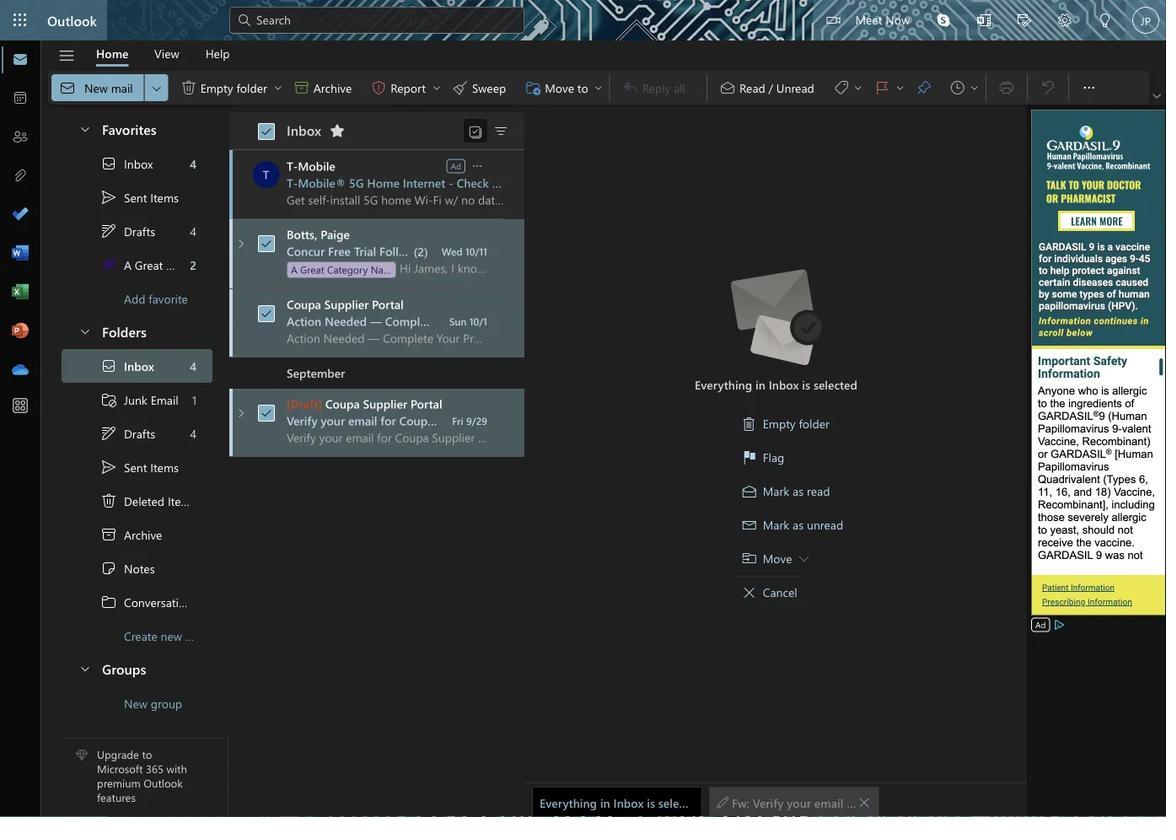 Task type: describe. For each thing, give the bounding box(es) containing it.
new group tree item
[[62, 686, 213, 720]]


[[743, 552, 756, 565]]

2  tree item from the top
[[62, 349, 213, 383]]

 button for 
[[145, 74, 168, 101]]

2 inside message list everything in inbox is selected list box
[[418, 244, 424, 259]]

 inside dropdown button
[[150, 81, 163, 95]]

botts, paige
[[287, 226, 350, 242]]

 button
[[1085, 0, 1126, 43]]


[[468, 124, 483, 140]]

files image
[[12, 168, 29, 185]]

move & delete group
[[51, 71, 606, 105]]


[[743, 451, 756, 464]]

archive inside move & delete group
[[314, 80, 352, 95]]


[[949, 79, 966, 96]]

t
[[263, 167, 269, 182]]

 deleted items
[[100, 493, 196, 509]]

 tree item
[[62, 248, 213, 282]]

inbox inside inbox 
[[287, 121, 321, 139]]

onedrive image
[[12, 362, 29, 379]]

notes
[[124, 561, 155, 576]]

people image
[[12, 129, 29, 146]]

 button for concur free trial follow-up
[[234, 237, 248, 250]]

favorites tree
[[62, 106, 213, 315]]

Select a conversation checkbox
[[253, 230, 287, 257]]

microsoft
[[97, 761, 143, 776]]

1 vertical spatial items
[[150, 459, 179, 475]]

2  from the top
[[100, 459, 117, 476]]

 inside  move 
[[799, 554, 809, 564]]

 inside "groups" tree item
[[78, 662, 92, 675]]

cancel
[[763, 584, 798, 600]]

 new mail
[[59, 79, 133, 96]]

discovered
[[648, 313, 707, 329]]

portal inside "reading pane" main content
[[951, 795, 983, 810]]

needed
[[325, 313, 367, 329]]

home inside button
[[96, 46, 129, 61]]

 empty folder
[[743, 416, 830, 431]]

 inbox inside tree
[[100, 358, 154, 374]]

home button
[[83, 40, 141, 67]]

1 horizontal spatial 
[[1081, 79, 1098, 96]]

 archive inside move & delete group
[[293, 79, 352, 96]]

create new folder tree item
[[62, 619, 216, 653]]

Select a conversation checkbox
[[253, 400, 287, 427]]

1 horizontal spatial is
[[802, 377, 810, 393]]

 inside ' empty folder '
[[273, 83, 283, 93]]

inbox inside everything in inbox is selected button
[[614, 795, 644, 810]]

 button
[[923, 0, 964, 40]]

to inside message list everything in inbox is selected list box
[[505, 313, 517, 329]]

new
[[161, 628, 182, 644]]

 button
[[866, 74, 894, 101]]

paige
[[321, 226, 350, 242]]

inbox heading
[[278, 117, 351, 144]]

 cancel
[[743, 584, 798, 600]]

t mobile image
[[253, 161, 280, 188]]

 inside ' '
[[895, 83, 906, 93]]

 inside  report 
[[432, 83, 442, 93]]

add
[[124, 291, 145, 306]]

mail image
[[12, 51, 29, 68]]

selected inside button
[[658, 795, 702, 810]]

groups tree item
[[62, 653, 213, 686]]

 inside favorites tree
[[100, 155, 117, 172]]

 for  cancel
[[743, 586, 756, 599]]

1 vertical spatial ad
[[1036, 619, 1046, 630]]

 button for 
[[430, 74, 444, 101]]

message list everything in inbox is selected list box
[[229, 150, 707, 816]]


[[977, 13, 991, 27]]

1 horizontal spatial selected
[[814, 377, 858, 393]]

 inside tree item
[[100, 526, 117, 543]]

0 vertical spatial everything in inbox is selected
[[695, 377, 858, 393]]


[[59, 79, 76, 96]]

move for 
[[545, 80, 574, 95]]

4 down "1"
[[190, 426, 197, 441]]

report
[[391, 80, 426, 95]]


[[719, 79, 736, 96]]

 junk email
[[100, 391, 179, 408]]

faster
[[568, 313, 600, 329]]

 sent items for  'tree item' inside tree
[[100, 459, 179, 476]]

outlook link
[[47, 0, 97, 40]]

outlook banner
[[0, 0, 1166, 43]]


[[827, 13, 840, 27]]

 button
[[464, 119, 487, 143]]

[draft] coupa supplier portal
[[287, 396, 442, 412]]

 move to 
[[525, 79, 604, 96]]

fw:
[[732, 795, 750, 810]]

 button
[[487, 119, 514, 143]]

reading pane main content
[[525, 105, 1027, 817]]

1 horizontal spatial in
[[756, 377, 766, 393]]

to inside  move to 
[[578, 80, 588, 95]]

a
[[291, 263, 297, 276]]

 for 
[[100, 223, 117, 240]]

internet
[[403, 175, 446, 191]]

action
[[287, 313, 322, 329]]

verify your email for coupa supplier portal
[[287, 413, 516, 428]]

eligibility
[[562, 175, 611, 191]]

new inside  new mail
[[84, 80, 108, 95]]

with
[[167, 761, 187, 776]]

(
[[414, 244, 418, 259]]

 sweep
[[452, 79, 506, 96]]

 
[[833, 79, 863, 96]]

 inside favorites tree
[[100, 189, 117, 206]]

botts,
[[287, 226, 317, 242]]

inbox inside favorites tree
[[124, 156, 153, 171]]

sun
[[449, 315, 467, 328]]

premium
[[97, 776, 141, 790]]

 button for verify your email for coupa supplier portal
[[234, 406, 248, 420]]


[[100, 256, 117, 273]]

 button
[[1149, 88, 1165, 105]]

action needed — complete your profile to get paid faster and get discovered
[[287, 313, 707, 329]]

name
[[371, 263, 397, 276]]

 for select a conversation option
[[261, 238, 272, 250]]

trial
[[354, 243, 376, 259]]

 for  checkbox in the left of the page
[[261, 407, 272, 419]]

 sent items for 1st  'tree item' from the top of the application containing outlook
[[100, 189, 179, 206]]


[[452, 79, 469, 96]]

0 vertical spatial your
[[492, 175, 516, 191]]

 button for favorites
[[70, 113, 99, 144]]


[[833, 79, 850, 96]]

 inside favorites tree item
[[78, 122, 92, 135]]

 for 
[[100, 425, 117, 442]]

set your advertising preferences image
[[1053, 618, 1066, 632]]

junk
[[124, 392, 147, 408]]

 move 
[[743, 551, 809, 566]]

 drafts for 
[[100, 425, 155, 442]]

 tree item
[[62, 383, 213, 417]]

 inside  move to 
[[593, 83, 604, 93]]

september heading
[[229, 358, 525, 389]]

folder for create
[[185, 628, 216, 644]]

4 down favorites tree item
[[190, 156, 197, 171]]

september
[[287, 365, 345, 381]]

 button
[[324, 117, 351, 144]]

supplier inside "reading pane" main content
[[903, 795, 948, 810]]

fri
[[452, 414, 464, 428]]

favorites tree item
[[62, 113, 213, 147]]


[[100, 560, 117, 577]]

0 vertical spatial everything
[[695, 377, 752, 393]]

folder for 
[[799, 416, 830, 431]]

view button
[[142, 40, 192, 67]]

folder for 
[[236, 80, 267, 95]]

meet
[[856, 11, 882, 27]]

powerpoint image
[[12, 323, 29, 340]]

 report 
[[370, 79, 442, 96]]

to do image
[[12, 207, 29, 223]]

now
[[886, 11, 910, 27]]

empty for 
[[763, 416, 796, 431]]


[[1018, 13, 1031, 27]]

 empty folder 
[[180, 79, 283, 96]]


[[937, 13, 950, 27]]

—
[[370, 313, 382, 329]]

 inside message list everything in inbox is selected list box
[[471, 159, 484, 173]]

check
[[457, 175, 489, 191]]

upgrade
[[97, 747, 139, 762]]

 conversation history
[[100, 594, 233, 611]]

fri 9/29
[[452, 414, 487, 428]]

follow-
[[380, 243, 419, 259]]

items inside favorites tree
[[150, 190, 179, 205]]


[[1099, 13, 1112, 27]]

 notes
[[100, 560, 155, 577]]

home inside message list everything in inbox is selected list box
[[367, 175, 400, 191]]

email inside message list everything in inbox is selected list box
[[348, 413, 377, 428]]

 tree item
[[62, 585, 233, 619]]

9/29
[[466, 414, 487, 428]]

2 inside  tree item
[[190, 257, 197, 273]]

 tree item
[[62, 484, 213, 518]]



Task type: vqa. For each thing, say whether or not it's contained in the screenshot.
Sharing
no



Task type: locate. For each thing, give the bounding box(es) containing it.
 button
[[145, 74, 168, 101], [430, 74, 444, 101], [894, 74, 907, 101]]

 tree item
[[62, 214, 213, 248], [62, 417, 213, 450]]

1  from the top
[[234, 237, 248, 250]]

0 vertical spatial  drafts
[[100, 223, 155, 240]]

sun 10/1
[[449, 315, 487, 328]]

1
[[192, 392, 197, 408]]

empty inside ' empty folder '
[[200, 80, 233, 95]]

 drafts inside favorites tree
[[100, 223, 155, 240]]

2 sent from the top
[[124, 459, 147, 475]]

2  drafts from the top
[[100, 425, 155, 442]]

1 vertical spatial 
[[100, 493, 117, 509]]

move inside  move to 
[[545, 80, 574, 95]]

365
[[146, 761, 164, 776]]

0 vertical spatial  tree item
[[62, 214, 213, 248]]

0 vertical spatial in
[[756, 377, 766, 393]]

 sent items up the  tree item
[[100, 459, 179, 476]]

1  tree item from the top
[[62, 180, 213, 214]]

 button left  checkbox in the left of the page
[[234, 406, 248, 420]]


[[1058, 13, 1072, 27]]

 up the ''
[[100, 189, 117, 206]]

for
[[381, 413, 396, 428], [847, 795, 862, 810]]

 right  popup button on the top left of page
[[293, 79, 310, 96]]

0 vertical spatial 
[[180, 79, 197, 96]]

1 horizontal spatial archive
[[314, 80, 352, 95]]

 tree item for 
[[62, 417, 213, 450]]

0 horizontal spatial 
[[100, 493, 117, 509]]

 tree item
[[62, 518, 213, 552]]


[[743, 518, 756, 532]]

drafts for 
[[124, 223, 155, 239]]

 right the 
[[970, 83, 980, 93]]

outlook right premium at the bottom left of the page
[[144, 776, 183, 790]]

1  drafts from the top
[[100, 223, 155, 240]]

email
[[348, 413, 377, 428], [815, 795, 844, 810]]

your inside "reading pane" main content
[[787, 795, 811, 810]]

inbox 
[[287, 121, 346, 139]]

2  from the top
[[261, 238, 272, 250]]

verify down [draft]
[[287, 413, 318, 428]]

empty down 'help' button
[[200, 80, 233, 95]]

0 horizontal spatial home
[[96, 46, 129, 61]]

 down "view" "button" on the top left
[[180, 79, 197, 96]]

complete
[[385, 313, 437, 329]]

1 vertical spatial 
[[100, 459, 117, 476]]

4 up  tree item
[[190, 223, 197, 239]]

 right 
[[853, 83, 863, 93]]

1 vertical spatial  drafts
[[100, 425, 155, 442]]

verify inside "reading pane" main content
[[753, 795, 784, 810]]

is inside button
[[647, 795, 655, 810]]

items up  deleted items
[[150, 459, 179, 475]]

1 vertical spatial 
[[100, 425, 117, 442]]

 tree item inside tree
[[62, 450, 213, 484]]

 left select a conversation option
[[234, 237, 248, 250]]

tab list
[[83, 40, 243, 67]]

your inside message list everything in inbox is selected list box
[[321, 413, 345, 428]]

email inside "reading pane" main content
[[815, 795, 844, 810]]

1 vertical spatial t-
[[287, 175, 298, 191]]

tab list containing home
[[83, 40, 243, 67]]

 inside button
[[858, 797, 870, 808]]

1 drafts from the top
[[124, 223, 155, 239]]

up
[[419, 243, 435, 259]]

your down [draft]
[[321, 413, 345, 428]]

1 horizontal spatial home
[[367, 175, 400, 191]]

 sent items inside tree
[[100, 459, 179, 476]]

tree
[[62, 349, 233, 653]]

1 vertical spatial  tree item
[[62, 417, 213, 450]]

 left [draft]
[[261, 407, 272, 419]]

1 vertical spatial in
[[600, 795, 610, 810]]

to right the upgrade
[[142, 747, 152, 762]]

items
[[150, 190, 179, 205], [150, 459, 179, 475], [168, 493, 196, 509]]

2 vertical spatial items
[[168, 493, 196, 509]]

1  from the top
[[100, 223, 117, 240]]

verify inside message list everything in inbox is selected list box
[[287, 413, 318, 428]]

get
[[520, 313, 539, 329], [626, 313, 645, 329]]

0 horizontal spatial selected
[[658, 795, 702, 810]]

as left the unread
[[793, 517, 804, 533]]

help button
[[193, 40, 242, 67]]

move inside "reading pane" main content
[[763, 551, 792, 566]]

outlook inside "upgrade to microsoft 365 with premium outlook features"
[[144, 776, 183, 790]]

for inside "reading pane" main content
[[847, 795, 862, 810]]

mobile
[[298, 158, 336, 174]]

1 vertical spatial  tree item
[[62, 450, 213, 484]]

category
[[327, 263, 368, 276]]

sent
[[124, 190, 147, 205], [124, 459, 147, 475]]

1 vertical spatial your
[[440, 313, 464, 329]]

0 horizontal spatial in
[[600, 795, 610, 810]]

 search field
[[229, 0, 525, 38]]

mark right 
[[763, 517, 790, 533]]

 for  deleted items
[[100, 493, 117, 509]]

0 horizontal spatial email
[[348, 413, 377, 428]]

archive
[[314, 80, 352, 95], [124, 527, 162, 542]]

coupa inside "reading pane" main content
[[866, 795, 900, 810]]

t-mobile
[[287, 158, 336, 174]]

folder inside tree item
[[185, 628, 216, 644]]

1 vertical spatial  archive
[[100, 526, 162, 543]]

 up select all messages 'checkbox'
[[273, 83, 283, 93]]

 left folders
[[78, 324, 92, 338]]

 up the  tree item
[[100, 459, 117, 476]]

wed
[[442, 245, 463, 258]]

2 vertical spatial  button
[[70, 653, 99, 684]]

 left botts,
[[261, 238, 272, 250]]

 archive up inbox 
[[293, 79, 352, 96]]

1 get from the left
[[520, 313, 539, 329]]

add favorite tree item
[[62, 282, 213, 315]]

1 vertical spatial drafts
[[124, 426, 155, 441]]

left-rail-appbar navigation
[[3, 40, 37, 390]]

more apps image
[[12, 398, 29, 415]]

 drafts up  tree item
[[100, 223, 155, 240]]

0 horizontal spatial 
[[471, 159, 484, 173]]

application containing outlook
[[0, 0, 1166, 817]]

1  from the top
[[100, 155, 117, 172]]

1 vertical spatial for
[[847, 795, 862, 810]]

 button inside tags group
[[894, 74, 907, 101]]

1 horizontal spatial  button
[[1073, 71, 1106, 105]]

 up the 
[[100, 358, 117, 374]]

 for  empty folder 
[[180, 79, 197, 96]]

great
[[300, 263, 324, 276]]

 up t
[[261, 126, 272, 137]]

drafts for 
[[124, 426, 155, 441]]

1 horizontal spatial outlook
[[144, 776, 183, 790]]

0 vertical spatial empty
[[200, 80, 233, 95]]

 inside move & delete group
[[180, 79, 197, 96]]

favorites
[[102, 120, 157, 138]]

 tree item down favorites
[[62, 147, 213, 180]]

home
[[96, 46, 129, 61], [367, 175, 400, 191]]

0 vertical spatial 
[[293, 79, 310, 96]]

1 vertical spatial  button
[[70, 315, 99, 347]]

items inside  deleted items
[[168, 493, 196, 509]]

Search for email, meetings, files and more. field
[[255, 11, 514, 28]]

for inside message list everything in inbox is selected list box
[[381, 413, 396, 428]]

new group
[[124, 696, 182, 711]]

application
[[0, 0, 1166, 817]]

 button left folders
[[70, 315, 99, 347]]

0 vertical spatial verify
[[287, 413, 318, 428]]

1  button from the left
[[145, 74, 168, 101]]

 button down  new mail
[[70, 113, 99, 144]]

 button inside "groups" tree item
[[70, 653, 99, 684]]

as for read
[[793, 483, 804, 499]]

2  tree item from the top
[[62, 417, 213, 450]]

empty inside "reading pane" main content
[[763, 416, 796, 431]]

mark for mark as unread
[[763, 517, 790, 533]]

 up 
[[100, 526, 117, 543]]

folder
[[236, 80, 267, 95], [799, 416, 830, 431], [185, 628, 216, 644]]

 inside tree item
[[100, 493, 117, 509]]

1 vertical spatial new
[[124, 696, 148, 711]]

0 vertical spatial 
[[1081, 79, 1098, 96]]

 inbox down favorites
[[100, 155, 153, 172]]

1 vertical spatial  button
[[470, 157, 485, 174]]

 left  checkbox in the left of the page
[[234, 406, 248, 420]]

drafts inside favorites tree
[[124, 223, 155, 239]]

 sent items inside favorites tree
[[100, 189, 179, 206]]

 left 'action'
[[261, 308, 272, 320]]

1 vertical spatial  sent items
[[100, 459, 179, 476]]

0 vertical spatial to
[[578, 80, 588, 95]]

your left 10/1 in the top left of the page
[[440, 313, 464, 329]]

sent up the  tree item
[[124, 459, 147, 475]]

 right '' at the right of page
[[895, 83, 906, 93]]

 right 
[[593, 83, 604, 93]]

 inside select a conversation option
[[261, 238, 272, 250]]

3  from the top
[[261, 308, 272, 320]]

2  tree item from the top
[[62, 450, 213, 484]]

 tree item up the ''
[[62, 214, 213, 248]]

word image
[[12, 245, 29, 262]]

folder inside "reading pane" main content
[[799, 416, 830, 431]]

calendar image
[[12, 90, 29, 107]]

0 horizontal spatial 
[[743, 586, 756, 599]]

 left deleted
[[100, 493, 117, 509]]

0 vertical spatial  button
[[1073, 71, 1106, 105]]

 
[[949, 79, 980, 96]]

as left read
[[793, 483, 804, 499]]

mark for mark as read
[[763, 483, 790, 499]]

1 vertical spatial home
[[367, 175, 400, 191]]


[[100, 223, 117, 240], [100, 425, 117, 442]]

1 horizontal spatial your
[[492, 175, 516, 191]]

 tree item
[[62, 180, 213, 214], [62, 450, 213, 484]]


[[234, 237, 248, 250], [234, 406, 248, 420]]

folder right new
[[185, 628, 216, 644]]

1 as from the top
[[793, 483, 804, 499]]

0 horizontal spatial your
[[321, 413, 345, 428]]

 sent items down favorites tree item
[[100, 189, 179, 206]]

0 horizontal spatial 
[[799, 554, 809, 564]]

drafts down  junk email
[[124, 426, 155, 441]]

 button inside folders tree item
[[70, 315, 99, 347]]

1 vertical spatial 
[[100, 358, 117, 374]]

excel image
[[12, 284, 29, 301]]

0 vertical spatial ad
[[451, 160, 461, 172]]

1  button from the top
[[70, 113, 99, 144]]

home up mail
[[96, 46, 129, 61]]

to inside "upgrade to microsoft 365 with premium outlook features"
[[142, 747, 152, 762]]

2 mark from the top
[[763, 517, 790, 533]]

2  from the top
[[100, 358, 117, 374]]

message list section
[[229, 108, 707, 816]]

portal
[[372, 296, 404, 312], [411, 396, 442, 412], [485, 413, 516, 428], [951, 795, 983, 810]]

 archive up the  notes
[[100, 526, 162, 543]]


[[1153, 92, 1161, 100], [799, 554, 809, 564]]

your right the "fw:"
[[787, 795, 811, 810]]

4  from the top
[[261, 407, 272, 419]]

ad up -
[[451, 160, 461, 172]]

in inside everything in inbox is selected button
[[600, 795, 610, 810]]

 inside favorites tree
[[100, 223, 117, 240]]

your right check
[[492, 175, 516, 191]]

1 vertical spatial empty
[[763, 416, 796, 431]]


[[743, 417, 756, 431]]

flag
[[763, 450, 785, 465]]

inbox inside tree
[[124, 358, 154, 374]]

 for select all messages 'checkbox'
[[261, 126, 272, 137]]

mail
[[111, 80, 133, 95]]

tags group
[[711, 71, 982, 105]]

 tree item down favorites tree item
[[62, 180, 213, 214]]

2  button from the left
[[430, 74, 444, 101]]

0 vertical spatial t-
[[287, 158, 298, 174]]

1  from the top
[[100, 189, 117, 206]]

1 sent from the top
[[124, 190, 147, 205]]

 inside  cancel
[[743, 586, 756, 599]]

0 horizontal spatial your
[[440, 313, 464, 329]]


[[874, 79, 891, 96]]

 drafts for 
[[100, 223, 155, 240]]

coupa
[[287, 296, 321, 312], [325, 396, 360, 412], [399, 413, 434, 428], [866, 795, 900, 810]]

2  from the top
[[100, 425, 117, 442]]

is up the  empty folder at the right of page
[[802, 377, 810, 393]]

1 t- from the top
[[287, 158, 298, 174]]

1  tree item from the top
[[62, 214, 213, 248]]

everything in inbox is selected inside button
[[540, 795, 702, 810]]

1 horizontal spatial  archive
[[293, 79, 352, 96]]

 button up check
[[470, 157, 485, 174]]

1 horizontal spatial email
[[815, 795, 844, 810]]

2 horizontal spatial  button
[[894, 74, 907, 101]]

 down favorites
[[100, 155, 117, 172]]

to right the profile at the top of the page
[[505, 313, 517, 329]]

 tree item
[[62, 147, 213, 180], [62, 349, 213, 383]]

)
[[424, 244, 428, 259]]

 button right mail
[[145, 74, 168, 101]]

folder inside ' empty folder '
[[236, 80, 267, 95]]

1 vertical spatial  inbox
[[100, 358, 154, 374]]

 button inside message list everything in inbox is selected list box
[[470, 157, 485, 174]]

 tree item
[[62, 552, 213, 585]]

read
[[740, 80, 766, 95]]


[[100, 391, 117, 408]]

ad left set your advertising preferences 'icon'
[[1036, 619, 1046, 630]]

outlook inside banner
[[47, 11, 97, 29]]

sweep
[[472, 80, 506, 95]]

 tree item down junk
[[62, 417, 213, 450]]

 down the 
[[100, 425, 117, 442]]

1 vertical spatial 
[[234, 406, 248, 420]]

selected left 
[[658, 795, 702, 810]]

 button
[[964, 0, 1004, 43]]

2 drafts from the top
[[124, 426, 155, 441]]

 inside  
[[853, 83, 863, 93]]

 down 'jp' image
[[1153, 92, 1161, 100]]

t- down t-mobile
[[287, 175, 298, 191]]

items down favorites tree item
[[150, 190, 179, 205]]

folder right 
[[799, 416, 830, 431]]

t- for mobile
[[287, 158, 298, 174]]

everything inside button
[[540, 795, 597, 810]]

 inside dropdown button
[[1153, 92, 1161, 100]]

 for verify your email for coupa supplier portal
[[234, 406, 248, 420]]

1 horizontal spatial to
[[505, 313, 517, 329]]

 for  option
[[261, 308, 272, 320]]

items right deleted
[[168, 493, 196, 509]]

4 up "1"
[[190, 358, 197, 374]]

1 horizontal spatial get
[[626, 313, 645, 329]]

 for concur free trial follow-up
[[234, 237, 248, 250]]

 tree item for 
[[62, 214, 213, 248]]

concur
[[287, 243, 325, 259]]

1 vertical spatial move
[[763, 551, 792, 566]]

move right 
[[545, 80, 574, 95]]

 button
[[271, 74, 285, 101]]

0 vertical spatial 
[[1153, 92, 1161, 100]]

1 vertical spatial 
[[799, 554, 809, 564]]


[[717, 797, 729, 808]]

1 vertical spatial to
[[505, 313, 517, 329]]

 button for folders
[[70, 315, 99, 347]]

10/11
[[465, 245, 487, 258]]

supplier
[[324, 296, 369, 312], [363, 396, 407, 412], [437, 413, 481, 428], [903, 795, 948, 810]]

archive up the  button on the left of page
[[314, 80, 352, 95]]

2 get from the left
[[626, 313, 645, 329]]

Select a conversation checkbox
[[253, 300, 287, 327]]

1 horizontal spatial everything
[[695, 377, 752, 393]]

1  sent items from the top
[[100, 189, 179, 206]]

 inside option
[[261, 308, 272, 320]]

0 horizontal spatial is
[[647, 795, 655, 810]]

archive inside  tree item
[[124, 527, 162, 542]]

3  button from the top
[[70, 653, 99, 684]]

1 vertical spatial verify
[[753, 795, 784, 810]]

sent inside favorites tree
[[124, 190, 147, 205]]

t- right t
[[287, 158, 298, 174]]

2
[[418, 244, 424, 259], [190, 257, 197, 273]]

0 vertical spatial is
[[802, 377, 810, 393]]

2  button from the top
[[70, 315, 99, 347]]

ad inside message list everything in inbox is selected list box
[[451, 160, 461, 172]]

drafts
[[124, 223, 155, 239], [124, 426, 155, 441]]

2 t- from the top
[[287, 175, 298, 191]]

1 horizontal spatial 
[[180, 79, 197, 96]]

favorite
[[149, 291, 188, 306]]

 left groups
[[78, 662, 92, 675]]

0 horizontal spatial new
[[84, 80, 108, 95]]

as for unread
[[793, 517, 804, 533]]

0 horizontal spatial get
[[520, 313, 539, 329]]

t- for mobile®
[[287, 175, 298, 191]]

0 vertical spatial drafts
[[124, 223, 155, 239]]

selected up the  empty folder at the right of page
[[814, 377, 858, 393]]

2 as from the top
[[793, 517, 804, 533]]


[[236, 12, 253, 29]]

1 horizontal spatial 2
[[418, 244, 424, 259]]

 inbox inside favorites tree
[[100, 155, 153, 172]]

2  inbox from the top
[[100, 358, 154, 374]]

2 horizontal spatial folder
[[799, 416, 830, 431]]

3  button from the left
[[894, 74, 907, 101]]

2  button from the top
[[234, 406, 248, 420]]

 up the ''
[[100, 223, 117, 240]]

home's
[[520, 175, 559, 191]]

5g
[[349, 175, 364, 191]]

everything in inbox is selected button
[[532, 787, 703, 817]]

email left  button
[[815, 795, 844, 810]]

 inside move & delete group
[[293, 79, 310, 96]]

 mark as read
[[743, 483, 830, 499]]

view
[[154, 46, 179, 61]]

paid
[[542, 313, 565, 329]]

1 vertical spatial 
[[858, 797, 870, 808]]

0 horizontal spatial verify
[[287, 413, 318, 428]]

archive down deleted
[[124, 527, 162, 542]]

( 2 )
[[414, 244, 428, 259]]

help
[[205, 46, 230, 61]]

to right 
[[578, 80, 588, 95]]

0 vertical spatial selected
[[814, 377, 858, 393]]

0 vertical spatial 
[[100, 189, 117, 206]]

 inbox
[[100, 155, 153, 172], [100, 358, 154, 374]]

0 horizontal spatial 
[[100, 526, 117, 543]]

 inside  
[[970, 83, 980, 93]]

t-mobile® 5g home internet - check your home's eligibility
[[287, 175, 611, 191]]

outlook up ""
[[47, 11, 97, 29]]

empty right 
[[763, 416, 796, 431]]

tree containing 
[[62, 349, 233, 653]]

0 horizontal spatial for
[[381, 413, 396, 428]]

 inside select all messages 'checkbox'
[[261, 126, 272, 137]]

home right 5g
[[367, 175, 400, 191]]

 button left  dropdown button
[[1073, 71, 1106, 105]]

0 vertical spatial 
[[100, 223, 117, 240]]

move
[[545, 80, 574, 95], [763, 551, 792, 566]]

1  tree item from the top
[[62, 147, 213, 180]]

premium features image
[[76, 749, 88, 761]]

folders tree item
[[62, 315, 213, 349]]

1  from the top
[[261, 126, 272, 137]]

drafts up  tree item
[[124, 223, 155, 239]]


[[743, 485, 756, 498]]

-
[[449, 175, 454, 191]]

get left paid
[[520, 313, 539, 329]]

1 horizontal spatial verify
[[753, 795, 784, 810]]

2  sent items from the top
[[100, 459, 179, 476]]

 button
[[1045, 0, 1085, 43]]

 left  dropdown button
[[1081, 79, 1098, 96]]

deleted
[[124, 493, 164, 509]]

 down  new mail
[[78, 122, 92, 135]]

 button left 
[[430, 74, 444, 101]]

 right mail
[[150, 81, 163, 95]]

jp image
[[1133, 7, 1160, 34]]

new left mail
[[84, 80, 108, 95]]

0 vertical spatial archive
[[314, 80, 352, 95]]

0 vertical spatial  tree item
[[62, 180, 213, 214]]

new inside new group tree item
[[124, 696, 148, 711]]

1 mark from the top
[[763, 483, 790, 499]]

0 vertical spatial items
[[150, 190, 179, 205]]

1  button from the top
[[234, 237, 248, 250]]

 up check
[[471, 159, 484, 173]]

0 vertical spatial 
[[100, 155, 117, 172]]

new
[[84, 80, 108, 95], [124, 696, 148, 711]]

email down [draft] coupa supplier portal
[[348, 413, 377, 428]]

is left 
[[647, 795, 655, 810]]

 button for groups
[[70, 653, 99, 684]]

meet now
[[856, 11, 910, 27]]

1 vertical spatial 
[[471, 159, 484, 173]]

 archive inside  tree item
[[100, 526, 162, 543]]

ad
[[451, 160, 461, 172], [1036, 619, 1046, 630]]

move for 
[[763, 551, 792, 566]]

 button left groups
[[70, 653, 99, 684]]

Select all messages checkbox
[[255, 120, 278, 143]]

 inside checkbox
[[261, 407, 272, 419]]

0 vertical spatial sent
[[124, 190, 147, 205]]

 inbox up junk
[[100, 358, 154, 374]]

 tree item up deleted
[[62, 450, 213, 484]]

 button
[[50, 41, 83, 70]]

move right ''
[[763, 551, 792, 566]]


[[1081, 79, 1098, 96], [471, 159, 484, 173]]

1 vertical spatial selected
[[658, 795, 702, 810]]

1 vertical spatial email
[[815, 795, 844, 810]]

 button right '' at the right of page
[[894, 74, 907, 101]]

conversation
[[124, 594, 192, 610]]

 for 
[[858, 797, 870, 808]]

1 horizontal spatial  button
[[430, 74, 444, 101]]

1  inbox from the top
[[100, 155, 153, 172]]

0 vertical spatial your
[[321, 413, 345, 428]]

0 vertical spatial new
[[84, 80, 108, 95]]

mark right 
[[763, 483, 790, 499]]

 down  mark as unread
[[799, 554, 809, 564]]

new left group
[[124, 696, 148, 711]]

2  from the top
[[234, 406, 248, 420]]

1 horizontal spatial for
[[847, 795, 862, 810]]

10/1
[[470, 315, 487, 328]]


[[293, 79, 310, 96], [100, 526, 117, 543]]


[[493, 123, 509, 140]]

 inside folders tree item
[[78, 324, 92, 338]]

mark
[[763, 483, 790, 499], [763, 517, 790, 533]]

t-
[[287, 158, 298, 174], [287, 175, 298, 191]]

group
[[151, 696, 182, 711]]

sent down favorites tree item
[[124, 190, 147, 205]]

0 horizontal spatial  button
[[145, 74, 168, 101]]

email
[[151, 392, 179, 408]]

0 horizontal spatial ad
[[451, 160, 461, 172]]

a great category name
[[291, 263, 397, 276]]

verify right the "fw:"
[[753, 795, 784, 810]]

 drafts down junk
[[100, 425, 155, 442]]

 button inside favorites tree item
[[70, 113, 99, 144]]

0 vertical spatial for
[[381, 413, 396, 428]]

empty for 
[[200, 80, 233, 95]]

1 horizontal spatial empty
[[763, 416, 796, 431]]

1 vertical spatial sent
[[124, 459, 147, 475]]



